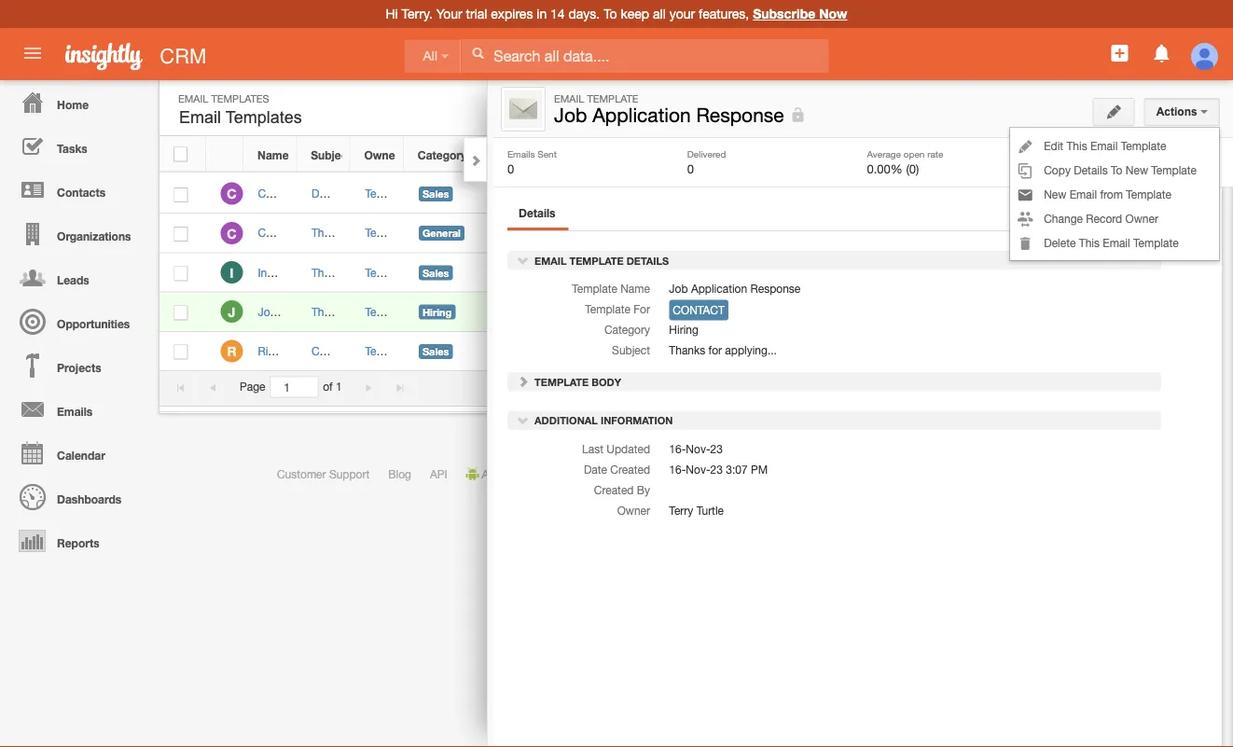 Task type: vqa. For each thing, say whether or not it's contained in the screenshot.


Task type: locate. For each thing, give the bounding box(es) containing it.
blog link
[[389, 468, 412, 481]]

16-nov-23 3:07 pm cell for can you point me to the right person?
[[738, 332, 902, 371]]

j row
[[160, 293, 948, 332]]

turtle down "iphone app"
[[697, 504, 724, 517]]

calendar
[[57, 449, 105, 462]]

2 0.00% from the left
[[1047, 161, 1083, 176]]

service
[[784, 468, 821, 481]]

1 terry turtle link from the top
[[365, 187, 420, 200]]

template for
[[585, 303, 651, 316]]

category down template for
[[605, 324, 651, 337]]

1 contact cell from the top
[[545, 214, 599, 253]]

2 vertical spatial sales cell
[[405, 332, 545, 371]]

copy details to new template link
[[1011, 158, 1220, 182]]

0 horizontal spatial thanks for applying...
[[312, 305, 420, 318]]

2 c from the top
[[227, 226, 237, 241]]

row containing name
[[160, 137, 947, 172]]

1
[[336, 381, 342, 394], [856, 381, 862, 394]]

owner inside row
[[364, 148, 400, 161]]

0% cell for thanks for applying...
[[598, 293, 738, 332]]

this for delete
[[1080, 236, 1100, 249]]

c for cold
[[227, 186, 237, 202]]

None checkbox
[[174, 306, 188, 321]]

2 average from the left
[[1047, 148, 1081, 159]]

inbound
[[258, 266, 299, 279]]

Search all data.... text field
[[461, 39, 829, 73]]

pm
[[834, 187, 851, 200], [834, 227, 851, 240], [834, 266, 851, 279], [834, 345, 851, 358], [751, 463, 768, 476]]

1 horizontal spatial chevron right image
[[517, 375, 530, 388]]

16-nov-23 3:07 pm inside i row
[[753, 266, 851, 279]]

customer support link
[[277, 468, 370, 481]]

for up point
[[351, 305, 365, 318]]

template down r row
[[535, 376, 589, 388]]

1 0% from the top
[[616, 188, 632, 200]]

2 rate from the left
[[1106, 148, 1122, 159]]

1 left -
[[856, 381, 862, 394]]

job application response up delivered
[[554, 104, 785, 126]]

1 horizontal spatial hiring
[[670, 324, 699, 337]]

1 vertical spatial sales cell
[[405, 253, 545, 293]]

this down the change record owner
[[1080, 236, 1100, 249]]

new inside 'link'
[[1126, 163, 1149, 176]]

templates
[[211, 92, 269, 105], [226, 108, 302, 127]]

iphone app
[[661, 468, 719, 481]]

0 vertical spatial owner
[[364, 148, 400, 161]]

c row down the sent
[[160, 175, 948, 214]]

1 vertical spatial owner
[[1126, 212, 1159, 225]]

1 terry turtle sales from the top
[[365, 187, 449, 200]]

cell
[[160, 293, 206, 332], [738, 293, 902, 332], [902, 293, 948, 332], [545, 332, 598, 371], [902, 332, 948, 371]]

average inside average open rate 0.00% (0)
[[868, 148, 902, 159]]

0 vertical spatial you
[[329, 187, 347, 200]]

owner down by
[[618, 504, 651, 517]]

contact for c
[[559, 227, 599, 240]]

1 vertical spatial hiring
[[670, 324, 699, 337]]

0% up email template details
[[616, 227, 632, 240]]

(0) down open
[[907, 161, 920, 176]]

0% inside r row
[[616, 346, 632, 358]]

0 horizontal spatial 0.00%
[[868, 161, 903, 176]]

1 vertical spatial details
[[519, 206, 556, 219]]

2 horizontal spatial owner
[[1126, 212, 1159, 225]]

sales right contacting
[[423, 267, 449, 279]]

nov- for can you point me to the right person?
[[769, 345, 794, 358]]

nov- for do you have time to connect?
[[769, 187, 794, 200]]

(0)
[[907, 161, 920, 176], [1087, 161, 1100, 176]]

1 1 from the left
[[336, 381, 342, 394]]

c link left cold
[[221, 183, 243, 205]]

0% right lead
[[616, 188, 632, 200]]

0%
[[616, 188, 632, 200], [616, 227, 632, 240], [616, 267, 632, 279], [616, 306, 632, 318], [616, 346, 632, 358]]

2 0 from the left
[[688, 161, 694, 176]]

i
[[230, 265, 234, 280]]

(0) inside average click rate 0.00% (0)
[[1087, 161, 1100, 176]]

turtle inside j row
[[393, 305, 420, 318]]

organizations
[[57, 230, 131, 243]]

3:07 for do you have time to connect?
[[810, 187, 831, 200]]

0 inside "emails sent 0"
[[508, 161, 514, 176]]

5 0% from the top
[[616, 346, 632, 358]]

0 vertical spatial to
[[402, 187, 412, 200]]

1 vertical spatial name
[[621, 282, 651, 296]]

turtle up terry turtle general
[[393, 187, 420, 200]]

general up sales link
[[987, 225, 1026, 237]]

right
[[436, 345, 458, 358]]

this for edit
[[1067, 139, 1088, 152]]

0 vertical spatial applying...
[[368, 305, 420, 318]]

none checkbox inside j row
[[174, 306, 188, 321]]

1 horizontal spatial 0
[[688, 161, 694, 176]]

terry turtle sales inside r row
[[365, 345, 449, 358]]

last updated
[[582, 442, 651, 455]]

16-nov-23 3:07 pm
[[753, 187, 851, 200], [753, 227, 851, 240], [753, 266, 851, 279], [753, 345, 851, 358], [670, 463, 768, 476]]

(0) down click
[[1087, 161, 1100, 176]]

1 0 from the left
[[508, 161, 514, 176]]

application down the search all data.... text box
[[593, 104, 691, 126]]

new up edit
[[1048, 101, 1071, 113]]

3:07 for thanks for connecting
[[810, 227, 831, 240]]

0 vertical spatial hiring
[[423, 306, 452, 318]]

None checkbox
[[174, 147, 188, 162], [174, 188, 188, 202], [174, 227, 188, 242], [174, 266, 188, 281], [174, 345, 188, 360], [174, 147, 188, 162], [174, 188, 188, 202], [174, 227, 188, 242], [174, 266, 188, 281], [174, 345, 188, 360]]

contact cell
[[545, 214, 599, 253], [545, 253, 599, 293], [545, 293, 599, 332]]

chevron down image
[[517, 414, 530, 427]]

1 (0) from the left
[[907, 161, 920, 176]]

turtle right point
[[393, 345, 420, 358]]

1 vertical spatial subject
[[612, 344, 651, 357]]

general cell
[[405, 214, 545, 253]]

rate up 'copy details to new template'
[[1106, 148, 1122, 159]]

contact down "template name"
[[559, 305, 599, 318]]

4 16-nov-23 3:07 pm cell from the top
[[738, 332, 902, 371]]

for inside c row
[[351, 227, 365, 240]]

23 for thanks for connecting
[[794, 227, 806, 240]]

terry turtle sales inside i row
[[365, 266, 449, 279]]

job up contact
[[670, 282, 688, 296]]

1 horizontal spatial job
[[554, 104, 587, 126]]

to
[[604, 6, 618, 21], [1112, 163, 1123, 176]]

16-nov-23 3:07 pm cell for thanks for contacting us.
[[738, 253, 902, 293]]

rate for average open rate 0.00% (0)
[[928, 148, 944, 159]]

2 horizontal spatial details
[[1074, 163, 1108, 176]]

16- for thanks for connecting
[[753, 227, 769, 240]]

items
[[904, 381, 931, 394]]

0 vertical spatial emails
[[508, 148, 535, 159]]

home
[[57, 98, 89, 111]]

0 horizontal spatial average
[[868, 148, 902, 159]]

copy
[[1045, 163, 1071, 176]]

average up copy
[[1047, 148, 1081, 159]]

3 terry turtle link from the top
[[365, 266, 420, 279]]

template
[[587, 92, 639, 105], [1107, 101, 1155, 113], [1122, 139, 1167, 152], [1152, 163, 1197, 176], [1127, 188, 1172, 201], [995, 197, 1050, 209], [1134, 236, 1179, 249], [570, 255, 624, 267], [572, 282, 618, 296], [585, 303, 631, 316], [535, 376, 589, 388]]

3 0% from the top
[[616, 267, 632, 279]]

4 0% from the top
[[616, 306, 632, 318]]

0 horizontal spatial (0)
[[907, 161, 920, 176]]

for down contact
[[709, 344, 722, 357]]

right person link
[[258, 345, 332, 358]]

23
[[794, 187, 806, 200], [794, 227, 806, 240], [794, 266, 806, 279], [794, 345, 806, 358], [711, 442, 723, 455], [711, 463, 723, 476]]

details link
[[508, 202, 567, 228]]

terry inside r row
[[365, 345, 390, 358]]

contact cell for c
[[545, 214, 599, 253]]

chevron right image
[[469, 154, 483, 167], [517, 375, 530, 388]]

2 vertical spatial owner
[[618, 504, 651, 517]]

0% cell down 'for'
[[598, 332, 738, 371]]

you right do
[[329, 187, 347, 200]]

job up the sent
[[554, 104, 587, 126]]

0 up details link
[[508, 161, 514, 176]]

0 horizontal spatial name
[[258, 148, 289, 161]]

3 contact cell from the top
[[545, 293, 599, 332]]

pm inside r row
[[834, 345, 851, 358]]

category up the connect?
[[418, 148, 467, 161]]

5 terry turtle link from the top
[[365, 345, 420, 358]]

1 c from the top
[[227, 186, 237, 202]]

contact inside j row
[[559, 305, 599, 318]]

application up contact
[[692, 282, 748, 296]]

new down copy
[[1045, 188, 1067, 201]]

2 horizontal spatial of
[[882, 381, 892, 394]]

0 horizontal spatial hiring
[[423, 306, 452, 318]]

this inside delete this email template link
[[1080, 236, 1100, 249]]

2 sales cell from the top
[[405, 253, 545, 293]]

contacts link
[[5, 168, 149, 212]]

1 vertical spatial to
[[404, 345, 414, 358]]

c left cold
[[227, 186, 237, 202]]

contact info link
[[258, 227, 329, 240]]

thanks for contacting us.
[[312, 266, 439, 279]]

chevron right image up chevron down image
[[517, 375, 530, 388]]

1 horizontal spatial name
[[621, 282, 651, 296]]

white image
[[472, 47, 485, 60]]

contact up "template name"
[[559, 266, 599, 279]]

navigation
[[0, 80, 149, 563]]

0 horizontal spatial category
[[418, 148, 467, 161]]

0 vertical spatial terry turtle sales
[[365, 187, 449, 200]]

rate inside average open rate 0.00% (0)
[[928, 148, 944, 159]]

1 horizontal spatial to
[[1112, 163, 1123, 176]]

c row up chevron down icon at left
[[160, 214, 948, 253]]

1 vertical spatial c
[[227, 226, 237, 241]]

terms of service link
[[738, 468, 821, 481]]

thanks for applying... up point
[[312, 305, 420, 318]]

to right me
[[404, 345, 414, 358]]

sales up terry turtle general
[[423, 188, 449, 200]]

of right -
[[882, 381, 892, 394]]

reports
[[57, 537, 100, 550]]

2 vertical spatial job
[[258, 305, 277, 318]]

16-nov-23 3:07 pm for thanks for connecting
[[753, 227, 851, 240]]

for
[[634, 303, 651, 316]]

0% inside i row
[[616, 267, 632, 279]]

0% up body
[[616, 346, 632, 358]]

0 horizontal spatial job
[[258, 305, 277, 318]]

thanks inside i row
[[312, 266, 348, 279]]

16-nov-23
[[670, 442, 723, 455]]

16-nov-23 3:07 pm cell
[[738, 175, 902, 214], [738, 214, 902, 253], [738, 253, 902, 293], [738, 332, 902, 371]]

details down click
[[1074, 163, 1108, 176]]

c link for cold
[[221, 183, 243, 205]]

0 horizontal spatial owner
[[364, 148, 400, 161]]

of right 1 field at the bottom left of the page
[[323, 381, 333, 394]]

sales
[[423, 188, 449, 200], [987, 249, 1014, 261], [423, 267, 449, 279], [423, 346, 449, 358]]

nov- inside i row
[[769, 266, 794, 279]]

(0) inside average open rate 0.00% (0)
[[907, 161, 920, 176]]

thanks for contacting us. link
[[312, 266, 439, 279]]

you inside c row
[[329, 187, 347, 200]]

0 horizontal spatial subject
[[311, 148, 352, 161]]

details
[[1074, 163, 1108, 176], [519, 206, 556, 219], [627, 255, 669, 267]]

1 vertical spatial to
[[1112, 163, 1123, 176]]

sales right me
[[423, 346, 449, 358]]

details up chevron down icon at left
[[519, 206, 556, 219]]

pm for thanks for contacting us.
[[834, 266, 851, 279]]

new email template
[[1048, 101, 1155, 113]]

now
[[820, 6, 848, 21]]

5 right -
[[873, 381, 879, 394]]

3:07 for thanks for contacting us.
[[810, 266, 831, 279]]

1 horizontal spatial of
[[771, 468, 781, 481]]

sales cell
[[405, 175, 545, 214], [405, 253, 545, 293], [405, 332, 545, 371]]

0 vertical spatial category
[[418, 148, 467, 161]]

to left keep
[[604, 6, 618, 21]]

0.00% inside average open rate 0.00% (0)
[[868, 161, 903, 176]]

2 vertical spatial terry turtle sales
[[365, 345, 449, 358]]

1 vertical spatial you
[[335, 345, 353, 358]]

0 vertical spatial thanks for applying...
[[312, 305, 420, 318]]

rate for average click rate 0.00% (0)
[[1106, 148, 1122, 159]]

terms of service
[[738, 468, 821, 481]]

0 vertical spatial c
[[227, 186, 237, 202]]

4 terry turtle link from the top
[[365, 305, 420, 318]]

by
[[637, 483, 651, 496]]

template name
[[572, 282, 651, 296]]

rate inside average click rate 0.00% (0)
[[1106, 148, 1122, 159]]

1 average from the left
[[868, 148, 902, 159]]

0 horizontal spatial app
[[524, 468, 545, 481]]

1 c link from the top
[[221, 183, 243, 205]]

2 app from the left
[[698, 468, 719, 481]]

terry turtle hiring
[[365, 305, 452, 318]]

sales cell for i
[[405, 253, 545, 293]]

hiring cell
[[405, 293, 545, 332]]

categories
[[1052, 197, 1119, 209]]

0 vertical spatial c link
[[221, 183, 243, 205]]

0 vertical spatial new
[[1048, 101, 1071, 113]]

app for android app
[[524, 468, 545, 481]]

can you point me to the right person? link
[[312, 345, 502, 358]]

general
[[987, 225, 1026, 237], [423, 227, 461, 240]]

terry down thanks for applying... link
[[365, 345, 390, 358]]

0% cell for thanks for contacting us.
[[598, 253, 738, 293]]

emails for emails sent 0
[[508, 148, 535, 159]]

details up "template name"
[[627, 255, 669, 267]]

refresh list image
[[748, 101, 765, 113]]

1 vertical spatial application
[[692, 282, 748, 296]]

recycle bin
[[979, 147, 1049, 159]]

j
[[228, 304, 235, 320]]

0 vertical spatial subject
[[311, 148, 352, 161]]

contact cell for i
[[545, 253, 599, 293]]

0 vertical spatial details
[[1074, 163, 1108, 176]]

pm for thanks for connecting
[[834, 227, 851, 240]]

this inside edit this email template 'link'
[[1067, 139, 1088, 152]]

date created
[[584, 463, 651, 476]]

row
[[160, 137, 947, 172]]

contact up email template details
[[559, 227, 599, 240]]

emails inside "emails sent 0"
[[508, 148, 535, 159]]

1 vertical spatial emails
[[57, 405, 93, 418]]

1 horizontal spatial 1
[[856, 381, 862, 394]]

job application response up contact
[[670, 282, 801, 296]]

nov- for thanks for contacting us.
[[769, 266, 794, 279]]

thanks for applying... down contact
[[670, 344, 777, 357]]

terry inside j row
[[365, 305, 390, 318]]

1 horizontal spatial category
[[605, 324, 651, 337]]

hiring up right
[[423, 306, 452, 318]]

calendar link
[[5, 431, 149, 475]]

2 c link from the top
[[221, 222, 243, 244]]

2 terry turtle sales from the top
[[365, 266, 449, 279]]

sales inside c row
[[423, 188, 449, 200]]

app down 16-nov-23
[[698, 468, 719, 481]]

(0) for average click rate 0.00% (0)
[[1087, 161, 1100, 176]]

sales inside r row
[[423, 346, 449, 358]]

terry down thanks for connecting link
[[365, 266, 390, 279]]

cold email link
[[258, 187, 321, 200]]

hiring down contact
[[670, 324, 699, 337]]

c link for contact
[[221, 222, 243, 244]]

response
[[697, 104, 785, 126], [302, 266, 353, 279], [751, 282, 801, 296], [339, 305, 390, 318]]

23 inside r row
[[794, 345, 806, 358]]

new for new email template
[[1048, 101, 1071, 113]]

thanks up job application response link
[[312, 266, 348, 279]]

actions
[[1157, 105, 1201, 118]]

new up "new email from template" link
[[1126, 163, 1149, 176]]

1 0% cell from the top
[[598, 175, 738, 214]]

1 rate from the left
[[928, 148, 944, 159]]

16- inside i row
[[753, 266, 769, 279]]

0% up "template name"
[[616, 267, 632, 279]]

3 16-nov-23 3:07 pm cell from the top
[[738, 253, 902, 293]]

1 horizontal spatial details
[[627, 255, 669, 267]]

contact inside i row
[[559, 266, 599, 279]]

terry turtle general
[[365, 227, 461, 240]]

1 vertical spatial c link
[[221, 222, 243, 244]]

1 horizontal spatial app
[[698, 468, 719, 481]]

average inside average click rate 0.00% (0)
[[1047, 148, 1081, 159]]

terry turtle sales
[[365, 187, 449, 200], [365, 266, 449, 279], [365, 345, 449, 358]]

1 right 1 field at the bottom left of the page
[[336, 381, 342, 394]]

you right can on the top left
[[335, 345, 353, 358]]

to inside 'link'
[[1112, 163, 1123, 176]]

to right time
[[402, 187, 412, 200]]

show sidebar image
[[992, 101, 1005, 114]]

2 vertical spatial job application response
[[258, 305, 390, 318]]

1 horizontal spatial subject
[[612, 344, 651, 357]]

16- inside r row
[[753, 345, 769, 358]]

0 vertical spatial created
[[611, 463, 651, 476]]

all link
[[405, 40, 461, 73]]

owner up do you have time to connect? link
[[364, 148, 400, 161]]

thanks up can on the top left
[[312, 305, 348, 318]]

terms
[[738, 468, 768, 481]]

open
[[904, 148, 925, 159]]

2 5 from the left
[[895, 381, 901, 394]]

i row
[[160, 253, 948, 293]]

1 16-nov-23 3:07 pm cell from the top
[[738, 175, 902, 214]]

1 sales cell from the top
[[405, 175, 545, 214]]

additional
[[535, 415, 598, 427]]

0 horizontal spatial 5
[[873, 381, 879, 394]]

2 horizontal spatial job
[[670, 282, 688, 296]]

1 vertical spatial thanks for applying...
[[670, 344, 777, 357]]

lead cell
[[545, 175, 598, 214]]

0 horizontal spatial applying...
[[368, 305, 420, 318]]

name up 'for'
[[621, 282, 651, 296]]

0 horizontal spatial chevron right image
[[469, 154, 483, 167]]

2 (0) from the left
[[1087, 161, 1100, 176]]

1 horizontal spatial (0)
[[1087, 161, 1100, 176]]

c row
[[160, 175, 948, 214], [160, 214, 948, 253]]

23 inside i row
[[794, 266, 806, 279]]

14
[[551, 6, 565, 21]]

email template categories
[[960, 197, 1119, 209]]

home link
[[5, 80, 149, 124]]

1 vertical spatial this
[[1080, 236, 1100, 249]]

0.00% inside average click rate 0.00% (0)
[[1047, 161, 1083, 176]]

turtle
[[393, 187, 420, 200], [393, 227, 420, 240], [393, 266, 420, 279], [393, 305, 420, 318], [393, 345, 420, 358], [697, 504, 724, 517]]

nov- inside r row
[[769, 345, 794, 358]]

projects
[[57, 361, 101, 374]]

1 horizontal spatial applying...
[[726, 344, 777, 357]]

0% cell down delivered
[[598, 175, 738, 214]]

inbound response link
[[258, 266, 362, 279]]

0.00% for average open rate 0.00% (0)
[[868, 161, 903, 176]]

thanks inside c row
[[312, 227, 348, 240]]

3 sales cell from the top
[[405, 332, 545, 371]]

thanks inside j row
[[312, 305, 348, 318]]

category
[[418, 148, 467, 161], [605, 324, 651, 337]]

3 terry turtle sales from the top
[[365, 345, 449, 358]]

terry turtle sales inside c row
[[365, 187, 449, 200]]

contact
[[258, 227, 298, 240], [559, 227, 599, 240], [559, 266, 599, 279], [559, 305, 599, 318]]

subject up body
[[612, 344, 651, 357]]

1 vertical spatial terry turtle sales
[[365, 266, 449, 279]]

1 app from the left
[[524, 468, 545, 481]]

0 horizontal spatial emails
[[57, 405, 93, 418]]

0 vertical spatial job
[[554, 104, 587, 126]]

1 horizontal spatial average
[[1047, 148, 1081, 159]]

hiring inside terry turtle hiring
[[423, 306, 452, 318]]

template body
[[532, 376, 622, 388]]

0 horizontal spatial 0
[[508, 161, 514, 176]]

template right from
[[1127, 188, 1172, 201]]

0 vertical spatial sales cell
[[405, 175, 545, 214]]

for left connecting
[[351, 227, 365, 240]]

chevron right image left "emails sent 0"
[[469, 154, 483, 167]]

3:07 inside r row
[[810, 345, 831, 358]]

1 horizontal spatial 5
[[895, 381, 901, 394]]

0 horizontal spatial general
[[423, 227, 461, 240]]

me
[[385, 345, 400, 358]]

2 16-nov-23 3:07 pm cell from the top
[[738, 214, 902, 253]]

0% left 'for'
[[616, 306, 632, 318]]

subscribe now link
[[753, 6, 848, 21]]

1 5 from the left
[[873, 381, 879, 394]]

1 horizontal spatial 0.00%
[[1047, 161, 1083, 176]]

16-nov-23 3:07 pm for can you point me to the right person?
[[753, 345, 851, 358]]

1 vertical spatial created
[[594, 483, 634, 496]]

general down the connect?
[[423, 227, 461, 240]]

0 horizontal spatial rate
[[928, 148, 944, 159]]

1 horizontal spatial general
[[987, 225, 1026, 237]]

delete this email template link
[[1011, 231, 1220, 255]]

0 vertical spatial job application response
[[554, 104, 785, 126]]

2 terry turtle link from the top
[[365, 227, 420, 240]]

to up "new email from template" link
[[1112, 163, 1123, 176]]

1 0.00% from the left
[[868, 161, 903, 176]]

emails inside emails link
[[57, 405, 93, 418]]

16-nov-23 3:07 pm cell for do you have time to connect?
[[738, 175, 902, 214]]

4 0% cell from the top
[[598, 293, 738, 332]]

owner down "new email from template" link
[[1126, 212, 1159, 225]]

0% cell up 'for'
[[598, 253, 738, 293]]

pm inside i row
[[834, 266, 851, 279]]

16-
[[753, 187, 769, 200], [753, 227, 769, 240], [753, 266, 769, 279], [753, 345, 769, 358], [670, 442, 686, 455], [670, 463, 686, 476]]

3:07 inside i row
[[810, 266, 831, 279]]

16-nov-23 3:07 pm inside r row
[[753, 345, 851, 358]]

1 vertical spatial templates
[[226, 108, 302, 127]]

2 0% cell from the top
[[598, 214, 738, 253]]

name up cold
[[258, 148, 289, 161]]

support
[[329, 468, 370, 481]]

3 0% cell from the top
[[598, 253, 738, 293]]

2 vertical spatial application
[[280, 305, 336, 318]]

1 vertical spatial new
[[1126, 163, 1149, 176]]

1 horizontal spatial rate
[[1106, 148, 1122, 159]]

emails left the sent
[[508, 148, 535, 159]]

subject up do
[[311, 148, 352, 161]]

expires
[[491, 6, 533, 21]]

additional information
[[532, 415, 673, 427]]

2 contact cell from the top
[[545, 253, 599, 293]]

subject inside row
[[311, 148, 352, 161]]

row group
[[160, 175, 948, 371]]

created down the date created on the bottom of page
[[594, 483, 634, 496]]

new email from template link
[[1011, 182, 1220, 206]]

c link up i link
[[221, 222, 243, 244]]

turtle left the us.
[[393, 266, 420, 279]]

sales cell for c
[[405, 175, 545, 214]]

chevron down image
[[517, 254, 530, 267]]

emails up calendar 'link'
[[57, 405, 93, 418]]

contact for j
[[559, 305, 599, 318]]

job application response up can on the top left
[[258, 305, 390, 318]]

0 horizontal spatial 1
[[336, 381, 342, 394]]

5 0% cell from the top
[[598, 332, 738, 371]]

0% cell
[[598, 175, 738, 214], [598, 214, 738, 253], [598, 253, 738, 293], [598, 293, 738, 332], [598, 332, 738, 371]]

16- for do you have time to connect?
[[753, 187, 769, 200]]

terry turtle sales for r
[[365, 345, 449, 358]]

0 vertical spatial chevron right image
[[469, 154, 483, 167]]

23 for can you point me to the right person?
[[794, 345, 806, 358]]

0 vertical spatial this
[[1067, 139, 1088, 152]]

terry down the thanks for contacting us. link
[[365, 305, 390, 318]]

0% for can you point me to the right person?
[[616, 346, 632, 358]]

blog
[[389, 468, 412, 481]]

0% cell up email template details
[[598, 214, 738, 253]]

1 vertical spatial chevron right image
[[517, 375, 530, 388]]

0% inside j row
[[616, 306, 632, 318]]

rate right open
[[928, 148, 944, 159]]

app
[[524, 468, 545, 481], [698, 468, 719, 481]]

0 horizontal spatial details
[[519, 206, 556, 219]]

average click rate 0.00% (0)
[[1047, 148, 1122, 176]]

this right edit
[[1067, 139, 1088, 152]]

2 vertical spatial details
[[627, 255, 669, 267]]

emails for emails
[[57, 405, 93, 418]]

turtle up can you point me to the right person?
[[393, 305, 420, 318]]

pm for can you point me to the right person?
[[834, 345, 851, 358]]

change record owner
[[1045, 212, 1159, 225]]

thanks down do
[[312, 227, 348, 240]]



Task type: describe. For each thing, give the bounding box(es) containing it.
contacting
[[368, 266, 421, 279]]

customer
[[277, 468, 326, 481]]

0 vertical spatial application
[[593, 104, 691, 126]]

connecting
[[368, 227, 423, 240]]

contact cell for j
[[545, 293, 599, 332]]

dashboards
[[57, 493, 122, 506]]

record
[[1087, 212, 1123, 225]]

reports link
[[5, 519, 149, 563]]

sales cell for r
[[405, 332, 545, 371]]

emails sent 0
[[508, 148, 557, 176]]

iphone app link
[[645, 468, 719, 481]]

0.00% for average click rate 0.00% (0)
[[1047, 161, 1083, 176]]

app for iphone app
[[698, 468, 719, 481]]

inbound response
[[258, 266, 353, 279]]

email inside c row
[[285, 187, 312, 200]]

contact left info
[[258, 227, 298, 240]]

average open rate 0.00% (0)
[[868, 148, 944, 176]]

tasks
[[57, 142, 87, 155]]

email inside 'link'
[[1091, 139, 1118, 152]]

1 vertical spatial category
[[605, 324, 651, 337]]

sales inside i row
[[423, 267, 449, 279]]

job application response link
[[258, 305, 399, 318]]

projects link
[[5, 343, 149, 387]]

application inside j row
[[280, 305, 336, 318]]

change
[[1045, 212, 1084, 225]]

api
[[430, 468, 448, 481]]

0% for thanks for applying...
[[616, 306, 632, 318]]

email templates email templates
[[178, 92, 302, 127]]

template down actions
[[1152, 163, 1197, 176]]

template up edit this email template 'link'
[[1107, 101, 1155, 113]]

do you have time to connect? link
[[312, 187, 462, 200]]

template down the search all data.... text box
[[587, 92, 639, 105]]

of 1
[[323, 381, 342, 394]]

general inside general link
[[987, 225, 1026, 237]]

16- for thanks for contacting us.
[[753, 266, 769, 279]]

job inside j row
[[258, 305, 277, 318]]

turtle inside i row
[[393, 266, 420, 279]]

leads
[[57, 273, 89, 287]]

thanks for applying... inside j row
[[312, 305, 420, 318]]

template down change record owner link
[[1134, 236, 1179, 249]]

for inside j row
[[351, 305, 365, 318]]

turtle inside r row
[[393, 345, 420, 358]]

android
[[482, 468, 521, 481]]

edit this email template link
[[1011, 133, 1220, 158]]

subscribe
[[753, 6, 816, 21]]

thanks for applying... link
[[312, 305, 420, 318]]

dashboards link
[[5, 475, 149, 519]]

1 c row from the top
[[160, 175, 948, 214]]

sales down general link
[[987, 249, 1014, 261]]

average for average click rate 0.00% (0)
[[1047, 148, 1081, 159]]

terry up thanks for contacting us.
[[365, 227, 390, 240]]

response inside i row
[[302, 266, 353, 279]]

do
[[312, 187, 326, 200]]

1 horizontal spatial thanks for applying...
[[670, 344, 777, 357]]

general inside terry turtle general
[[423, 227, 461, 240]]

record permissions image
[[790, 104, 807, 126]]

2 c row from the top
[[160, 214, 948, 253]]

0% cell for can you point me to the right person?
[[598, 332, 738, 371]]

email template image
[[505, 91, 542, 128]]

3:07 for can you point me to the right person?
[[810, 345, 831, 358]]

can you point me to the right person?
[[312, 345, 502, 358]]

c for contact
[[227, 226, 237, 241]]

16-nov-23 3:07 pm for do you have time to connect?
[[753, 187, 851, 200]]

opportunities link
[[5, 300, 149, 343]]

r row
[[160, 332, 948, 371]]

0 horizontal spatial of
[[323, 381, 333, 394]]

1 vertical spatial job application response
[[670, 282, 801, 296]]

contact for i
[[559, 266, 599, 279]]

time
[[377, 187, 399, 200]]

email template details
[[532, 255, 669, 267]]

terry turtle link for can you point me to the right person?
[[365, 345, 420, 358]]

terry turtle link for thanks for applying...
[[365, 305, 420, 318]]

nov- for thanks for connecting
[[769, 227, 794, 240]]

0% for thanks for contacting us.
[[616, 267, 632, 279]]

s
[[964, 249, 971, 261]]

details inside 'link'
[[1074, 163, 1108, 176]]

template up general link
[[995, 197, 1050, 209]]

emails link
[[5, 387, 149, 431]]

0 inside delivered 0
[[688, 161, 694, 176]]

delete this email template
[[1045, 236, 1179, 249]]

g
[[963, 224, 971, 237]]

new for new email from template
[[1045, 188, 1067, 201]]

api link
[[430, 468, 448, 481]]

0 vertical spatial to
[[604, 6, 618, 21]]

(0) for average open rate 0.00% (0)
[[907, 161, 920, 176]]

terry turtle link for do you have time to connect?
[[365, 187, 420, 200]]

16-nov-23 3:07 pm cell for thanks for connecting
[[738, 214, 902, 253]]

1 horizontal spatial owner
[[618, 504, 651, 517]]

category inside row
[[418, 148, 467, 161]]

to inside c row
[[402, 187, 412, 200]]

for inside i row
[[351, 266, 365, 279]]

copy details to new template
[[1045, 163, 1197, 176]]

thanks for connecting link
[[312, 227, 423, 240]]

us.
[[424, 266, 439, 279]]

r
[[227, 344, 237, 359]]

email template
[[554, 92, 639, 105]]

1 vertical spatial job
[[670, 282, 688, 296]]

actions button
[[1145, 98, 1221, 126]]

applying... inside j row
[[368, 305, 420, 318]]

template down email template details
[[572, 282, 618, 296]]

connect?
[[415, 187, 462, 200]]

template up 'copy details to new template'
[[1122, 139, 1167, 152]]

row group containing c
[[160, 175, 948, 371]]

to inside r row
[[404, 345, 414, 358]]

terry.
[[402, 6, 433, 21]]

16- for can you point me to the right person?
[[753, 345, 769, 358]]

tasks link
[[5, 124, 149, 168]]

0 vertical spatial templates
[[211, 92, 269, 105]]

keep
[[621, 6, 650, 21]]

1 vertical spatial applying...
[[726, 344, 777, 357]]

terry turtle link for thanks for connecting
[[365, 227, 420, 240]]

have
[[350, 187, 374, 200]]

days.
[[569, 6, 600, 21]]

all
[[423, 49, 438, 63]]

email templates button
[[175, 104, 307, 132]]

navigation containing home
[[0, 80, 149, 563]]

thanks down contact
[[670, 344, 706, 357]]

date
[[584, 463, 608, 476]]

right person
[[258, 345, 323, 358]]

Search this list... text field
[[516, 93, 726, 121]]

average for average open rate 0.00% (0)
[[868, 148, 902, 159]]

delete
[[1045, 236, 1077, 249]]

turtle up contacting
[[393, 227, 420, 240]]

sent
[[538, 148, 557, 159]]

notifications image
[[1151, 42, 1174, 64]]

name inside row
[[258, 148, 289, 161]]

recycle bin link
[[960, 147, 1058, 159]]

your
[[670, 6, 695, 21]]

terry inside i row
[[365, 266, 390, 279]]

16-nov-23 3:07 pm for thanks for contacting us.
[[753, 266, 851, 279]]

template up "template name"
[[570, 255, 624, 267]]

info
[[301, 227, 320, 240]]

cold
[[258, 187, 282, 200]]

terry down iphone app link
[[670, 504, 694, 517]]

terry turtle sales for i
[[365, 266, 449, 279]]

job application response inside j row
[[258, 305, 390, 318]]

2 1 from the left
[[856, 381, 862, 394]]

bin
[[1031, 147, 1049, 159]]

terry turtle link for thanks for contacting us.
[[365, 266, 420, 279]]

iphone
[[661, 468, 695, 481]]

pm for do you have time to connect?
[[834, 187, 851, 200]]

1 field
[[271, 377, 318, 397]]

23 for do you have time to connect?
[[794, 187, 806, 200]]

template down "template name"
[[585, 303, 631, 316]]

right
[[258, 345, 284, 358]]

2 0% from the top
[[616, 227, 632, 240]]

updated
[[607, 442, 651, 455]]

1 - 5 of 5 items
[[856, 381, 931, 394]]

terry turtle
[[670, 504, 724, 517]]

23 for thanks for contacting us.
[[794, 266, 806, 279]]

i link
[[221, 261, 243, 284]]

new email template link
[[1036, 93, 1168, 121]]

response inside j row
[[339, 305, 390, 318]]

edit this email template
[[1045, 139, 1167, 152]]

you inside r row
[[335, 345, 353, 358]]

created by
[[594, 483, 651, 496]]

from
[[1101, 188, 1124, 201]]

trial
[[466, 6, 488, 21]]

terry up thanks for connecting link
[[365, 187, 390, 200]]



